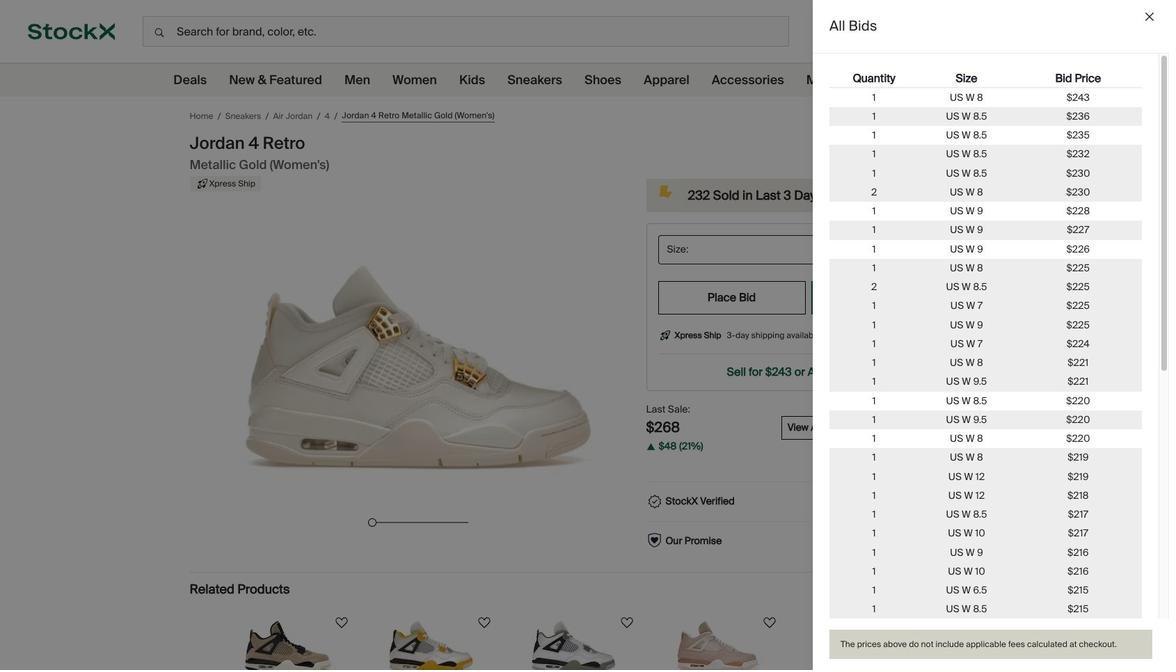 Task type: vqa. For each thing, say whether or not it's contained in the screenshot.
11th row from the top of the page
yes



Task type: locate. For each thing, give the bounding box(es) containing it.
20 row from the top
[[829, 429, 1142, 448]]

23 row from the top
[[829, 486, 1142, 505]]

1 follow image from the left
[[333, 614, 350, 631]]

follow image for jordan 4 retro fossil (women's) image
[[333, 614, 350, 631]]

28 row from the top
[[829, 581, 1142, 600]]

17 row from the top
[[829, 372, 1142, 391]]

close image
[[1145, 13, 1154, 21]]

follow image for jordan 4 retro vivid sulfur (women's) image
[[476, 614, 492, 631]]

jordan 4 retro fossil (women's) image
[[240, 621, 337, 670]]

3 follow image from the left
[[904, 614, 920, 631]]

row
[[829, 70, 1142, 88], [829, 88, 1142, 107], [829, 107, 1142, 126], [829, 126, 1142, 145], [829, 145, 1142, 164], [829, 164, 1142, 183], [829, 183, 1142, 202], [829, 202, 1142, 221], [829, 221, 1142, 240], [829, 240, 1142, 259], [829, 259, 1142, 278], [829, 278, 1142, 297], [829, 297, 1142, 316], [829, 316, 1142, 335], [829, 335, 1142, 353], [829, 353, 1142, 372], [829, 372, 1142, 391], [829, 391, 1142, 410], [829, 410, 1142, 429], [829, 429, 1142, 448], [829, 448, 1142, 467], [829, 467, 1142, 486], [829, 486, 1142, 505], [829, 505, 1142, 524], [829, 524, 1142, 543], [829, 543, 1142, 562], [829, 562, 1142, 581], [829, 581, 1142, 600], [829, 600, 1142, 619]]

8 row from the top
[[829, 202, 1142, 221]]

2 follow image from the left
[[761, 614, 778, 631]]

share image
[[949, 106, 969, 126]]

16 row from the top
[[829, 353, 1142, 372]]

5 row from the top
[[829, 145, 1142, 164]]

toggle authenticity value prop image
[[948, 495, 962, 509]]

add to portfolio image
[[899, 106, 919, 126]]

2 row from the top
[[829, 88, 1142, 107]]

table
[[829, 70, 1142, 670]]

dialog
[[813, 0, 1169, 670]]

jordan 4 retro seafoam (women's) image
[[525, 621, 623, 670]]

25 row from the top
[[829, 524, 1142, 543]]

jordan 4 retro hot punch (women's) image
[[811, 621, 908, 670]]

follow image for jordan 4 retro shimmer (women's) image
[[761, 614, 778, 631]]

jordan 4 retro metallic gold (women's) 0 image
[[217, 207, 618, 513]]

2 follow image from the left
[[476, 614, 492, 631]]

follow image
[[333, 614, 350, 631], [476, 614, 492, 631], [904, 614, 920, 631]]

3 row from the top
[[829, 107, 1142, 126]]

Search... search field
[[143, 16, 789, 47]]

1 follow image from the left
[[618, 614, 635, 631]]

1 horizontal spatial follow image
[[761, 614, 778, 631]]

13 row from the top
[[829, 297, 1142, 316]]

row group
[[829, 88, 1142, 670]]

2 horizontal spatial follow image
[[904, 614, 920, 631]]

follow image
[[618, 614, 635, 631], [761, 614, 778, 631]]

7 row from the top
[[829, 183, 1142, 202]]

1 row from the top
[[829, 70, 1142, 88]]

1 horizontal spatial follow image
[[476, 614, 492, 631]]

0 horizontal spatial follow image
[[333, 614, 350, 631]]

0 horizontal spatial follow image
[[618, 614, 635, 631]]

14 row from the top
[[829, 316, 1142, 335]]



Task type: describe. For each thing, give the bounding box(es) containing it.
toggle promise value prop image
[[948, 534, 962, 548]]

11 row from the top
[[829, 259, 1142, 278]]

21 row from the top
[[829, 448, 1142, 467]]

15 row from the top
[[829, 335, 1142, 353]]

10 row from the top
[[829, 240, 1142, 259]]

29 row from the top
[[829, 600, 1142, 619]]

product category switcher element
[[0, 63, 1159, 97]]

jordan 4 retro vivid sulfur (women's) image
[[383, 621, 480, 670]]

27 row from the top
[[829, 562, 1142, 581]]

22 row from the top
[[829, 467, 1142, 486]]

12 row from the top
[[829, 278, 1142, 297]]

favorite image
[[924, 106, 944, 126]]

24 row from the top
[[829, 505, 1142, 524]]

18 row from the top
[[829, 391, 1142, 410]]

jordan 4 retro shimmer (women's) image
[[668, 621, 765, 670]]

follow image for jordan 4 retro hot punch (women's) image
[[904, 614, 920, 631]]

follow image for jordan 4 retro seafoam (women's) image
[[618, 614, 635, 631]]

stockx logo image
[[28, 23, 115, 40]]

6 row from the top
[[829, 164, 1142, 183]]

4 row from the top
[[829, 126, 1142, 145]]

9 row from the top
[[829, 221, 1142, 240]]

232 sold in last 3 days! image
[[649, 179, 682, 212]]

19 row from the top
[[829, 410, 1142, 429]]

26 row from the top
[[829, 543, 1142, 562]]



